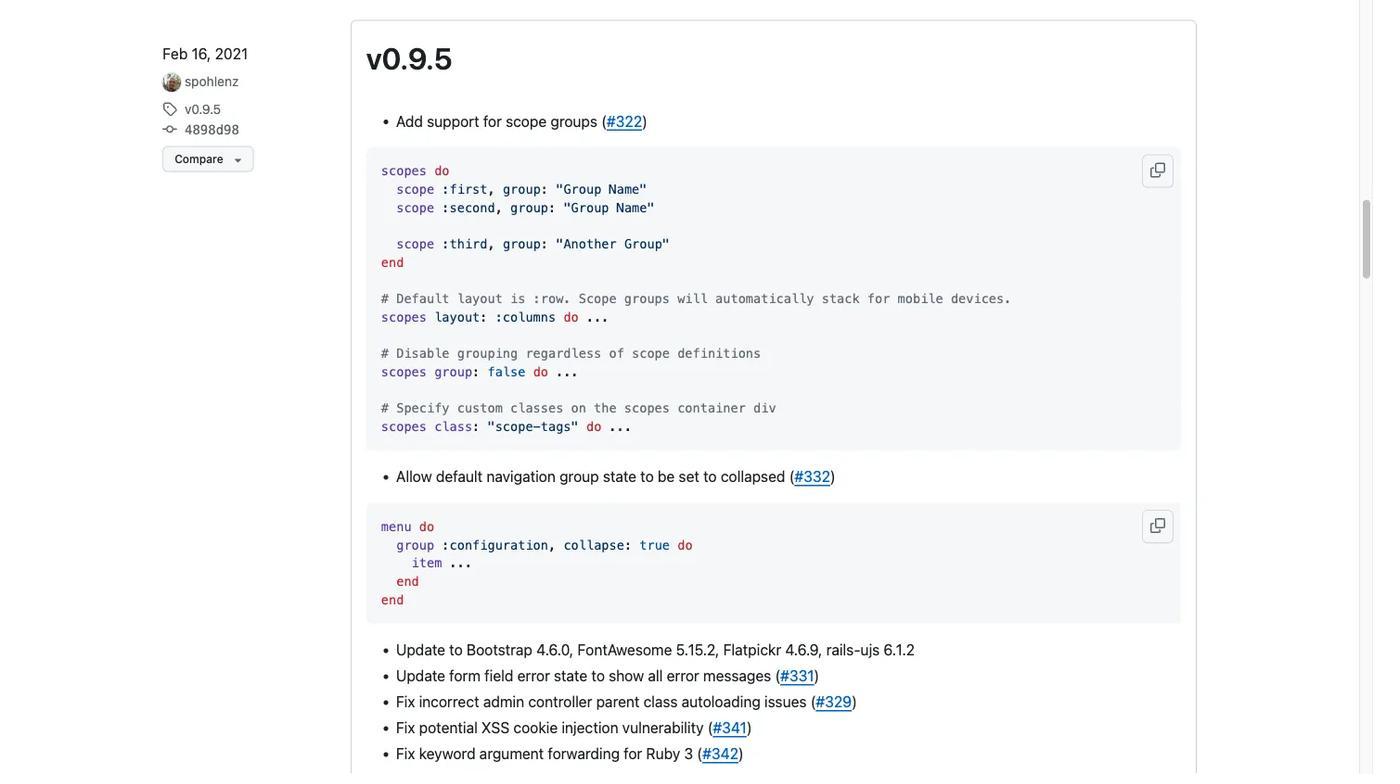 Task type: locate. For each thing, give the bounding box(es) containing it.
scope right of
[[632, 347, 670, 361]]

regardless
[[526, 347, 602, 361]]

show
[[609, 667, 644, 685]]

of
[[609, 347, 624, 361]]

tag image
[[163, 102, 177, 117]]

5.15.2,
[[676, 641, 720, 659]]

: down custom
[[472, 420, 480, 434]]

, up :second
[[488, 182, 495, 196]]

1 vertical spatial end
[[396, 575, 419, 589]]

:first
[[442, 182, 488, 196]]

0 vertical spatial for
[[483, 112, 502, 130]]

do up :first
[[434, 164, 450, 178]]

fix left "incorrect"
[[396, 693, 415, 711]]

0 vertical spatial name"
[[609, 182, 647, 196]]

2 # from the top
[[381, 347, 389, 361]]

2 vertical spatial end
[[381, 593, 404, 607]]

forwarding
[[548, 745, 620, 763]]

2 vertical spatial #
[[381, 402, 389, 416]]

1 vertical spatial state
[[554, 667, 588, 685]]

4.6.0,
[[536, 641, 574, 659]]

name"
[[609, 182, 647, 196], [617, 200, 655, 215]]

1 vertical spatial groups
[[624, 292, 670, 306]]

copy image
[[1150, 519, 1165, 534]]

# left default
[[381, 292, 389, 306]]

... inside the # specify custom classes on the scopes container div scopes class : "scope-tags" do ...
[[609, 420, 632, 434]]

... down menu
[[381, 556, 472, 589]]

#332 link
[[795, 468, 830, 486]]

xss
[[482, 719, 510, 737]]

to right "set"
[[703, 468, 717, 486]]

for
[[483, 112, 502, 130], [867, 292, 890, 306], [624, 745, 642, 763]]

rails-
[[826, 641, 861, 659]]

end end
[[381, 575, 419, 607]]

... down scope
[[586, 310, 609, 324]]

scopes do scope :first , group : "group name" scope :second , group : "group name"
[[381, 164, 655, 215]]

end
[[381, 255, 404, 270], [396, 575, 419, 589], [381, 593, 404, 607]]

class inside update to bootstrap 4.6.0, fontawesome 5.15.2, flatpickr 4.6.9, rails-ujs 6.1.2 update form field error state to show all error messages ( #331 ) fix incorrect admin controller parent class autoloading issues ( #329 ) fix potential xss cookie injection vulnerability ( #341 ) fix keyword argument forwarding for ruby 3 ( #342 )
[[644, 693, 678, 711]]

state
[[603, 468, 637, 486], [554, 667, 588, 685]]

issues
[[765, 693, 807, 711]]

scopes down default
[[381, 310, 427, 324]]

group"
[[624, 237, 670, 251]]

: left true at left
[[624, 538, 632, 552]]

4898d98
[[185, 122, 239, 137]]

2 vertical spatial for
[[624, 745, 642, 763]]

end up default
[[381, 255, 404, 270]]

, down :second
[[488, 237, 495, 251]]

fix left potential
[[396, 719, 415, 737]]

0 horizontal spatial v0.9.5
[[185, 101, 221, 117]]

groups left will
[[624, 292, 670, 306]]

0 vertical spatial update
[[396, 641, 445, 659]]

collapsed
[[721, 468, 785, 486]]

1 horizontal spatial for
[[624, 745, 642, 763]]

scopes
[[381, 164, 427, 178], [381, 310, 427, 324], [381, 365, 427, 379], [624, 402, 670, 416], [381, 420, 427, 434]]

1 vertical spatial #
[[381, 347, 389, 361]]

copy image
[[1150, 163, 1165, 178]]

#
[[381, 292, 389, 306], [381, 347, 389, 361], [381, 402, 389, 416]]

v0.9.5 up 'add'
[[366, 40, 452, 76]]

# for # default layout is :row. scope groups will automatically stack for mobile devices. scopes layout : :columns do ...
[[381, 292, 389, 306]]

scope left :third
[[396, 237, 434, 251]]

scopes down disable at the top
[[381, 365, 427, 379]]

scope :third , group : "another group" end
[[381, 237, 670, 270]]

end down menu
[[381, 593, 404, 607]]

# for # disable grouping regardless of scope definitions scopes group : false do ...
[[381, 347, 389, 361]]

do right menu
[[419, 520, 434, 534]]

to up form on the bottom of page
[[449, 641, 463, 659]]

: left "another
[[541, 237, 548, 251]]

scope
[[506, 112, 547, 130], [396, 182, 434, 196], [396, 200, 434, 215], [396, 237, 434, 251], [632, 347, 670, 361]]

#331 link
[[781, 667, 814, 685]]

group down scopes do scope :first , group : "group name" scope :second , group : "group name"
[[503, 237, 541, 251]]

1 error from the left
[[517, 667, 550, 685]]

:second
[[442, 200, 495, 215]]

layout
[[457, 292, 503, 306], [434, 310, 480, 324]]

3 fix from the top
[[396, 745, 415, 763]]

class up vulnerability
[[644, 693, 678, 711]]

compare button
[[163, 146, 254, 172]]

scopes down 'add'
[[381, 164, 427, 178]]

1 vertical spatial for
[[867, 292, 890, 306]]

layout left 'is'
[[457, 292, 503, 306]]

error
[[517, 667, 550, 685], [667, 667, 699, 685]]

0 horizontal spatial error
[[517, 667, 550, 685]]

0 vertical spatial class
[[434, 420, 472, 434]]

0 vertical spatial end
[[381, 255, 404, 270]]

#322
[[607, 112, 642, 130]]

scopes right the
[[624, 402, 670, 416]]

allow
[[396, 468, 432, 486]]

for right support
[[483, 112, 502, 130]]

0 vertical spatial #
[[381, 292, 389, 306]]

# left specify
[[381, 402, 389, 416]]

1 horizontal spatial error
[[667, 667, 699, 685]]

1 vertical spatial v0.9.5 link
[[163, 99, 221, 119]]

disable
[[396, 347, 450, 361]]

bootstrap
[[467, 641, 533, 659]]

1 horizontal spatial groups
[[624, 292, 670, 306]]

group up item
[[396, 538, 434, 552]]

devices.
[[951, 292, 1012, 306]]

do inside # default layout is :row. scope groups will automatically stack for mobile devices. scopes layout : :columns do ...
[[564, 310, 579, 324]]

)
[[642, 112, 648, 130], [830, 468, 836, 486], [814, 667, 820, 685], [852, 693, 857, 711], [747, 719, 752, 737], [738, 745, 744, 763]]

2 update from the top
[[396, 667, 445, 685]]

group right :first
[[503, 182, 541, 196]]

end down item
[[396, 575, 419, 589]]

add
[[396, 112, 423, 130]]

v0.9.5
[[366, 40, 452, 76], [185, 101, 221, 117]]

custom
[[457, 402, 503, 416]]

0 vertical spatial fix
[[396, 693, 415, 711]]

2 horizontal spatial for
[[867, 292, 890, 306]]

1 vertical spatial update
[[396, 667, 445, 685]]

v0.9.5 up 4898d98 link
[[185, 101, 221, 117]]

1 horizontal spatial state
[[603, 468, 637, 486]]

definitions
[[677, 347, 761, 361]]

v0.9.5 link up 'add'
[[366, 40, 452, 76]]

fix
[[396, 693, 415, 711], [396, 719, 415, 737], [396, 745, 415, 763]]

0 horizontal spatial groups
[[551, 112, 598, 130]]

v0.9.5 link
[[366, 40, 452, 76], [163, 99, 221, 119]]

1 horizontal spatial v0.9.5
[[366, 40, 452, 76]]

... down the
[[609, 420, 632, 434]]

fix left keyword
[[396, 745, 415, 763]]

0 horizontal spatial state
[[554, 667, 588, 685]]

# inside # disable grouping regardless of scope definitions scopes group : false do ...
[[381, 347, 389, 361]]

2 error from the left
[[667, 667, 699, 685]]

scopes inside scopes do scope :first , group : "group name" scope :second , group : "group name"
[[381, 164, 427, 178]]

parent
[[596, 693, 640, 711]]

1 fix from the top
[[396, 693, 415, 711]]

0 vertical spatial state
[[603, 468, 637, 486]]

...
[[586, 310, 609, 324], [556, 365, 579, 379], [609, 420, 632, 434], [381, 556, 472, 589]]

end inside scope :third , group : "another group" end
[[381, 255, 404, 270]]

messages
[[703, 667, 771, 685]]

0 horizontal spatial class
[[434, 420, 472, 434]]

injection
[[562, 719, 619, 737]]

layout down default
[[434, 310, 480, 324]]

feb 16, 2021
[[163, 44, 248, 62]]

group inside menu do group :configuration , collapse : true do item
[[396, 538, 434, 552]]

scope left :second
[[396, 200, 434, 215]]

: inside the # specify custom classes on the scopes container div scopes class : "scope-tags" do ...
[[472, 420, 480, 434]]

classes
[[510, 402, 564, 416]]

spohlenz
[[185, 74, 239, 89]]

0 vertical spatial v0.9.5
[[366, 40, 452, 76]]

group down disable at the top
[[434, 365, 472, 379]]

1 horizontal spatial class
[[644, 693, 678, 711]]

... down regardless
[[556, 365, 579, 379]]

: up grouping
[[480, 310, 488, 324]]

groups left '#322' link
[[551, 112, 598, 130]]

scopes inside # disable grouping regardless of scope definitions scopes group : false do ...
[[381, 365, 427, 379]]

do inside # disable grouping regardless of scope definitions scopes group : false do ...
[[533, 365, 548, 379]]

error down 4.6.0,
[[517, 667, 550, 685]]

do down the
[[586, 420, 602, 434]]

do down :row.
[[564, 310, 579, 324]]

3 # from the top
[[381, 402, 389, 416]]

# inside # default layout is :row. scope groups will automatically stack for mobile devices. scopes layout : :columns do ...
[[381, 292, 389, 306]]

fontawesome
[[577, 641, 672, 659]]

to left show
[[591, 667, 605, 685]]

"another
[[556, 237, 617, 251]]

: inside menu do group :configuration , collapse : true do item
[[624, 538, 632, 552]]

1 vertical spatial class
[[644, 693, 678, 711]]

to
[[640, 468, 654, 486], [703, 468, 717, 486], [449, 641, 463, 659], [591, 667, 605, 685]]

(
[[601, 112, 607, 130], [789, 468, 795, 486], [775, 667, 781, 685], [811, 693, 816, 711], [708, 719, 713, 737], [697, 745, 702, 763]]

@spohlenz image
[[163, 73, 181, 92]]

2 vertical spatial fix
[[396, 745, 415, 763]]

do down regardless
[[533, 365, 548, 379]]

"group
[[556, 182, 602, 196], [564, 200, 609, 215]]

state inside update to bootstrap 4.6.0, fontawesome 5.15.2, flatpickr 4.6.9, rails-ujs 6.1.2 update form field error state to show all error messages ( #331 ) fix incorrect admin controller parent class autoloading issues ( #329 ) fix potential xss cookie injection vulnerability ( #341 ) fix keyword argument forwarding for ruby 3 ( #342 )
[[554, 667, 588, 685]]

group inside # disable grouping regardless of scope definitions scopes group : false do ...
[[434, 365, 472, 379]]

class down custom
[[434, 420, 472, 434]]

error right all
[[667, 667, 699, 685]]

, inside menu do group :configuration , collapse : true do item
[[548, 538, 556, 552]]

1 vertical spatial fix
[[396, 719, 415, 737]]

argument
[[479, 745, 544, 763]]

,
[[488, 182, 495, 196], [495, 200, 503, 215], [488, 237, 495, 251], [548, 538, 556, 552]]

class
[[434, 420, 472, 434], [644, 693, 678, 711]]

the
[[594, 402, 617, 416]]

mobile
[[898, 292, 943, 306]]

do inside the # specify custom classes on the scopes container div scopes class : "scope-tags" do ...
[[586, 420, 602, 434]]

v0.9.5 link up 4898d98 link
[[163, 99, 221, 119]]

state up controller
[[554, 667, 588, 685]]

0 vertical spatial groups
[[551, 112, 598, 130]]

, left collapse in the left of the page
[[548, 538, 556, 552]]

: down grouping
[[472, 365, 480, 379]]

for right stack
[[867, 292, 890, 306]]

state left be
[[603, 468, 637, 486]]

:columns
[[495, 310, 556, 324]]

1 # from the top
[[381, 292, 389, 306]]

scope inside scope :third , group : "another group" end
[[396, 237, 434, 251]]

0 vertical spatial v0.9.5 link
[[366, 40, 452, 76]]

1 vertical spatial "group
[[564, 200, 609, 215]]

group
[[503, 182, 541, 196], [510, 200, 548, 215], [503, 237, 541, 251], [434, 365, 472, 379], [560, 468, 599, 486], [396, 538, 434, 552]]

# inside the # specify custom classes on the scopes container div scopes class : "scope-tags" do ...
[[381, 402, 389, 416]]

for left ruby on the left bottom of page
[[624, 745, 642, 763]]

update
[[396, 641, 445, 659], [396, 667, 445, 685]]

1 vertical spatial v0.9.5
[[185, 101, 221, 117]]

# left disable at the top
[[381, 347, 389, 361]]



Task type: describe. For each thing, give the bounding box(es) containing it.
menu
[[381, 520, 412, 534]]

navigation
[[487, 468, 556, 486]]

scope
[[579, 292, 617, 306]]

to left be
[[640, 468, 654, 486]]

commit image
[[163, 122, 177, 137]]

potential
[[419, 719, 478, 737]]

, inside scope :third , group : "another group" end
[[488, 237, 495, 251]]

is
[[510, 292, 526, 306]]

ruby
[[646, 745, 680, 763]]

:configuration
[[442, 538, 548, 552]]

scope left :first
[[396, 182, 434, 196]]

set
[[679, 468, 700, 486]]

compare
[[175, 153, 223, 166]]

grouping
[[457, 347, 518, 361]]

... inside # default layout is :row. scope groups will automatically stack for mobile devices. scopes layout : :columns do ...
[[586, 310, 609, 324]]

default
[[436, 468, 483, 486]]

scopes down specify
[[381, 420, 427, 434]]

collapse
[[564, 538, 624, 552]]

4898d98 link
[[163, 122, 239, 137]]

4.6.9,
[[785, 641, 822, 659]]

# for # specify custom classes on the scopes container div scopes class : "scope-tags" do ...
[[381, 402, 389, 416]]

automatically
[[715, 292, 814, 306]]

do inside scopes do scope :first , group : "group name" scope :second , group : "group name"
[[434, 164, 450, 178]]

support
[[427, 112, 479, 130]]

scope up scopes do scope :first , group : "group name" scope :second , group : "group name"
[[506, 112, 547, 130]]

2021
[[215, 44, 248, 62]]

add support for scope groups ( #322 )
[[396, 112, 648, 130]]

keyword
[[419, 745, 476, 763]]

#341
[[713, 719, 747, 737]]

do right true at left
[[678, 538, 693, 552]]

#331
[[781, 667, 814, 685]]

# default layout is :row. scope groups will automatically stack for mobile devices. scopes layout : :columns do ...
[[381, 292, 1012, 324]]

group inside scope :third , group : "another group" end
[[503, 237, 541, 251]]

update to bootstrap 4.6.0, fontawesome 5.15.2, flatpickr 4.6.9, rails-ujs 6.1.2 update form field error state to show all error messages ( #331 ) fix incorrect admin controller parent class autoloading issues ( #329 ) fix potential xss cookie injection vulnerability ( #341 ) fix keyword argument forwarding for ruby 3 ( #342 )
[[396, 641, 915, 763]]

... inside # disable grouping regardless of scope definitions scopes group : false do ...
[[556, 365, 579, 379]]

: inside # default layout is :row. scope groups will automatically stack for mobile devices. scopes layout : :columns do ...
[[480, 310, 488, 324]]

flatpickr
[[723, 641, 781, 659]]

#329 link
[[816, 693, 852, 711]]

item
[[412, 556, 442, 571]]

be
[[658, 468, 675, 486]]

all
[[648, 667, 663, 685]]

0 horizontal spatial for
[[483, 112, 502, 130]]

incorrect
[[419, 693, 479, 711]]

group up scope :third , group : "another group" end
[[510, 200, 548, 215]]

scope inside # disable grouping regardless of scope definitions scopes group : false do ...
[[632, 347, 670, 361]]

# disable grouping regardless of scope definitions scopes group : false do ...
[[381, 347, 761, 379]]

allow default navigation group state to be set to collapsed ( #332 )
[[396, 468, 836, 486]]

default
[[396, 292, 450, 306]]

cookie
[[513, 719, 558, 737]]

#332
[[795, 468, 830, 486]]

: inside # disable grouping regardless of scope definitions scopes group : false do ...
[[472, 365, 480, 379]]

admin
[[483, 693, 524, 711]]

will
[[677, 292, 708, 306]]

16,
[[192, 44, 211, 62]]

true
[[640, 538, 670, 552]]

2 fix from the top
[[396, 719, 415, 737]]

v0.9.5 inside the v0.9.5 link
[[185, 101, 221, 117]]

ujs
[[861, 641, 880, 659]]

stack
[[822, 292, 860, 306]]

# specify custom classes on the scopes container div scopes class : "scope-tags" do ...
[[381, 402, 776, 434]]

:row.
[[533, 292, 571, 306]]

1 update from the top
[[396, 641, 445, 659]]

3
[[684, 745, 693, 763]]

div
[[753, 402, 776, 416]]

#342 link
[[702, 745, 738, 763]]

on
[[571, 402, 586, 416]]

menu do group :configuration , collapse : true do item
[[381, 520, 693, 571]]

for inside update to bootstrap 4.6.0, fontawesome 5.15.2, flatpickr 4.6.9, rails-ujs 6.1.2 update form field error state to show all error messages ( #331 ) fix incorrect admin controller parent class autoloading issues ( #329 ) fix potential xss cookie injection vulnerability ( #341 ) fix keyword argument forwarding for ruby 3 ( #342 )
[[624, 745, 642, 763]]

6.1.2
[[884, 641, 915, 659]]

field
[[485, 667, 513, 685]]

class inside the # specify custom classes on the scopes container div scopes class : "scope-tags" do ...
[[434, 420, 472, 434]]

, up scope :third , group : "another group" end
[[495, 200, 503, 215]]

1 horizontal spatial v0.9.5 link
[[366, 40, 452, 76]]

autoloading
[[682, 693, 761, 711]]

"scope-
[[488, 420, 541, 434]]

: up "another
[[548, 200, 556, 215]]

:third
[[442, 237, 488, 251]]

: inside scope :third , group : "another group" end
[[541, 237, 548, 251]]

specify
[[396, 402, 450, 416]]

vulnerability
[[622, 719, 704, 737]]

0 vertical spatial layout
[[457, 292, 503, 306]]

#322 link
[[607, 112, 642, 130]]

form
[[449, 667, 481, 685]]

group down tags"
[[560, 468, 599, 486]]

feb
[[163, 44, 188, 62]]

#341 link
[[713, 719, 747, 737]]

0 horizontal spatial v0.9.5 link
[[163, 99, 221, 119]]

spohlenz link
[[185, 74, 239, 89]]

triangle down image
[[231, 153, 246, 168]]

0 vertical spatial "group
[[556, 182, 602, 196]]

groups inside # default layout is :row. scope groups will automatically stack for mobile devices. scopes layout : :columns do ...
[[624, 292, 670, 306]]

scopes inside # default layout is :row. scope groups will automatically stack for mobile devices. scopes layout : :columns do ...
[[381, 310, 427, 324]]

controller
[[528, 693, 592, 711]]

tags"
[[541, 420, 579, 434]]

#342
[[702, 745, 738, 763]]

1 vertical spatial name"
[[617, 200, 655, 215]]

1 vertical spatial layout
[[434, 310, 480, 324]]

false
[[488, 365, 526, 379]]

#329
[[816, 693, 852, 711]]

for inside # default layout is :row. scope groups will automatically stack for mobile devices. scopes layout : :columns do ...
[[867, 292, 890, 306]]

: up scope :third , group : "another group" end
[[541, 182, 548, 196]]

container
[[677, 402, 746, 416]]



Task type: vqa. For each thing, say whether or not it's contained in the screenshot.
#322 at the top left of page
yes



